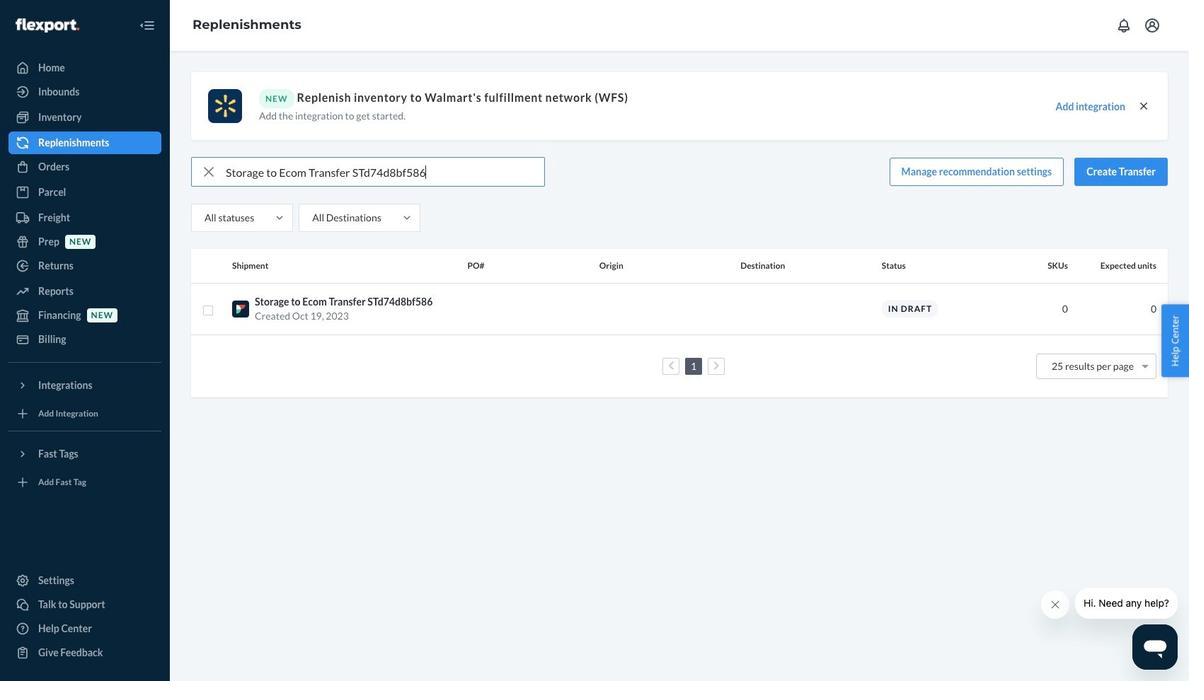 Task type: describe. For each thing, give the bounding box(es) containing it.
open notifications image
[[1116, 17, 1133, 34]]

Search Transfers text field
[[226, 158, 545, 186]]

close image
[[1137, 99, 1152, 113]]

flexport logo image
[[16, 18, 79, 32]]

close navigation image
[[139, 17, 156, 34]]



Task type: vqa. For each thing, say whether or not it's contained in the screenshot.
chevron right icon
yes



Task type: locate. For each thing, give the bounding box(es) containing it.
square image
[[203, 306, 214, 317]]

chevron right image
[[714, 361, 720, 371]]

chevron left image
[[668, 361, 674, 371]]

open account menu image
[[1144, 17, 1161, 34]]

option
[[1052, 360, 1135, 372]]



